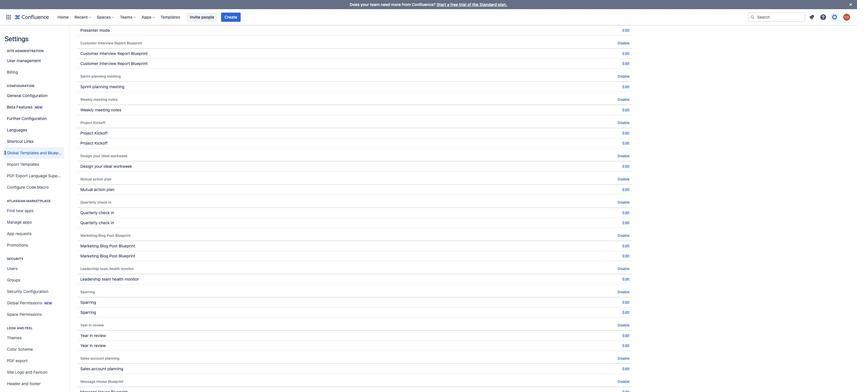 Task type: vqa. For each thing, say whether or not it's contained in the screenshot.


Task type: describe. For each thing, give the bounding box(es) containing it.
spaces
[[97, 14, 111, 19]]

user management link
[[5, 55, 64, 67]]

2 vertical spatial report
[[117, 61, 130, 66]]

a
[[447, 2, 450, 7]]

site administration
[[7, 49, 44, 53]]

start a free trial of the standard plan. link
[[437, 2, 507, 7]]

1 sparring from the top
[[80, 290, 95, 295]]

home link
[[56, 12, 70, 22]]

app requests
[[7, 232, 32, 236]]

3 edit link from the top
[[623, 51, 630, 56]]

6 edit from the top
[[623, 108, 630, 112]]

disable link for review
[[618, 324, 630, 328]]

3 customer interview report blueprint from the top
[[80, 61, 148, 66]]

1 customer interview report blueprint from the top
[[80, 41, 142, 45]]

disable link for planning
[[618, 357, 630, 361]]

leadership for disable
[[80, 267, 99, 271]]

configure code macro link
[[5, 182, 64, 193]]

2 quarterly from the top
[[80, 211, 98, 216]]

5 edit from the top
[[623, 84, 630, 89]]

1 vertical spatial check
[[99, 211, 110, 216]]

configuration for general
[[22, 93, 48, 98]]

people
[[201, 14, 214, 19]]

0 vertical spatial team
[[370, 2, 380, 7]]

look and feel
[[7, 327, 33, 331]]

pdf export link
[[5, 356, 64, 367]]

account for disable
[[90, 357, 104, 361]]

further configuration
[[7, 116, 47, 121]]

disable link for blueprint
[[618, 380, 630, 385]]

3 marketing blog post blueprint from the top
[[80, 254, 135, 259]]

disable for meeting
[[618, 74, 630, 79]]

house
[[96, 380, 107, 385]]

security configuration link
[[5, 286, 64, 298]]

1 project from the top
[[80, 121, 92, 125]]

invite
[[190, 14, 200, 19]]

8 edit from the top
[[623, 141, 630, 146]]

configuration up general
[[7, 84, 34, 88]]

message
[[80, 380, 95, 385]]

3 year from the top
[[80, 344, 89, 349]]

2 vertical spatial kickoff
[[95, 141, 108, 146]]

shortcut links
[[7, 139, 34, 144]]

find
[[7, 209, 15, 213]]

3 customer from the top
[[80, 61, 98, 66]]

appswitcher icon image
[[5, 14, 12, 21]]

2 vertical spatial check
[[99, 221, 110, 226]]

footer
[[29, 382, 41, 387]]

new for permissions
[[44, 302, 52, 305]]

2 marketing blog post blueprint from the top
[[80, 244, 135, 249]]

standard
[[480, 2, 497, 7]]

home
[[58, 14, 69, 19]]

weekly for disable
[[80, 98, 93, 102]]

disable link for post
[[618, 234, 630, 238]]

app
[[7, 232, 14, 236]]

header and footer
[[7, 382, 41, 387]]

general
[[7, 93, 21, 98]]

create
[[225, 14, 237, 19]]

invite people
[[190, 14, 214, 19]]

15 edit from the top
[[623, 277, 630, 282]]

design for disable
[[80, 154, 92, 158]]

language
[[29, 174, 47, 178]]

2 presenter mode from the top
[[80, 28, 110, 33]]

mutual for disable
[[80, 177, 92, 182]]

8 edit link from the top
[[623, 141, 630, 146]]

sales account planning for disable
[[80, 357, 119, 361]]

13 edit link from the top
[[623, 244, 630, 249]]

create link
[[221, 12, 241, 22]]

monitor for edit
[[125, 277, 139, 282]]

pdf export language support link
[[5, 170, 64, 182]]

1 year from the top
[[80, 324, 88, 328]]

10 edit from the top
[[623, 187, 630, 192]]

2 year from the top
[[80, 334, 89, 339]]

19 edit link from the top
[[623, 344, 630, 349]]

shortcut links link
[[5, 136, 64, 147]]

from
[[402, 2, 411, 7]]

workweek for disable
[[110, 154, 128, 158]]

templates link
[[159, 12, 182, 22]]

1 customer from the top
[[80, 41, 97, 45]]

6 edit link from the top
[[623, 108, 630, 112]]

16 edit from the top
[[623, 300, 630, 305]]

administration
[[15, 49, 44, 53]]

disable for blueprint
[[618, 380, 630, 385]]

general configuration link
[[5, 90, 64, 102]]

2 presenter from the top
[[80, 28, 98, 33]]

users
[[7, 267, 18, 271]]

1 quarterly from the top
[[80, 201, 96, 205]]

20 edit from the top
[[623, 367, 630, 372]]

2 customer from the top
[[80, 51, 98, 56]]

groups
[[7, 278, 20, 283]]

1 marketing blog post blueprint from the top
[[80, 234, 131, 238]]

disable link for in
[[618, 201, 630, 205]]

2 vertical spatial review
[[94, 344, 106, 349]]

confluence?
[[412, 2, 436, 7]]

permissions for global
[[20, 301, 42, 306]]

health for disable
[[109, 267, 120, 271]]

leadership team health monitor for edit
[[80, 277, 139, 282]]

4 edit link from the top
[[623, 61, 630, 66]]

disable link for ideal
[[618, 154, 630, 158]]

3 project kickoff from the top
[[80, 141, 108, 146]]

weekly for edit
[[80, 108, 94, 112]]

feel
[[25, 327, 33, 331]]

header and footer link
[[5, 379, 64, 390]]

start
[[437, 2, 446, 7]]

1 vertical spatial report
[[117, 51, 130, 56]]

10 disable from the top
[[618, 290, 630, 295]]

20 edit link from the top
[[623, 367, 630, 372]]

recent button
[[73, 12, 93, 22]]

4 disable link from the top
[[618, 121, 630, 125]]

code
[[26, 185, 36, 190]]

groups link
[[5, 275, 64, 286]]

pdf export
[[7, 359, 28, 364]]

user management
[[7, 58, 41, 63]]

macro
[[37, 185, 49, 190]]

color
[[7, 347, 17, 352]]

sprint for edit
[[80, 84, 91, 89]]

0 vertical spatial post
[[107, 234, 114, 238]]

weekly meeting notes for disable
[[80, 98, 118, 102]]

plan for edit
[[107, 187, 114, 192]]

2 quarterly check in from the top
[[80, 211, 114, 216]]

billing
[[7, 70, 18, 75]]

security configuration
[[7, 290, 48, 294]]

2 vertical spatial blog
[[100, 254, 108, 259]]

space
[[7, 312, 18, 317]]

users link
[[5, 263, 64, 275]]

templates for import templates
[[20, 162, 39, 167]]

your for edit
[[94, 164, 102, 169]]

15 edit link from the top
[[623, 277, 630, 282]]

does
[[350, 2, 360, 7]]

templates inside templates link
[[161, 14, 180, 19]]

1 vertical spatial mode
[[99, 28, 110, 33]]

10 edit link from the top
[[623, 187, 630, 192]]

1 vertical spatial apps
[[23, 220, 32, 225]]

trial
[[459, 2, 467, 7]]

more
[[391, 2, 401, 7]]

disable for planning
[[618, 357, 630, 361]]

import templates
[[7, 162, 39, 167]]

space permissions link
[[5, 309, 64, 321]]

0 vertical spatial check
[[97, 201, 107, 205]]

site administration group
[[5, 43, 64, 80]]

configuration for security
[[23, 290, 48, 294]]

2 edit link from the top
[[623, 28, 630, 33]]

banner containing home
[[0, 9, 857, 25]]

18 edit link from the top
[[623, 334, 630, 339]]

year in review for 19th edit link
[[80, 344, 106, 349]]

workweek for edit
[[113, 164, 132, 169]]

1 presenter mode from the top
[[80, 18, 107, 22]]

0 vertical spatial mode
[[98, 18, 107, 22]]

free
[[451, 2, 458, 7]]

export
[[16, 359, 28, 364]]

sales for edit
[[80, 367, 90, 372]]

beta features new
[[7, 105, 42, 109]]

17 edit from the top
[[623, 310, 630, 315]]

further
[[7, 116, 20, 121]]

9 edit from the top
[[623, 164, 630, 169]]

global element
[[3, 9, 747, 25]]

action for edit
[[94, 187, 105, 192]]

and left feel
[[17, 327, 24, 331]]

of
[[468, 2, 471, 7]]

decision
[[92, 5, 108, 9]]

your for disable
[[93, 154, 101, 158]]

1 vertical spatial blog
[[100, 244, 108, 249]]

2 sparring from the top
[[80, 300, 96, 305]]

configure
[[7, 185, 25, 190]]

collapse sidebar image
[[63, 28, 75, 40]]

site logo and favicon
[[7, 370, 47, 375]]

disable for notes
[[618, 98, 630, 102]]

0 vertical spatial apps
[[25, 209, 34, 213]]

themes link
[[5, 333, 64, 344]]

plan.
[[498, 2, 507, 7]]

notification icon image
[[809, 14, 816, 21]]

help icon image
[[820, 14, 827, 21]]

14 edit link from the top
[[623, 254, 630, 259]]

1 vertical spatial post
[[109, 244, 118, 249]]

global templates and blueprints link
[[5, 147, 67, 159]]

manage
[[7, 220, 22, 225]]

pdf export language support
[[7, 174, 63, 178]]

favicon
[[33, 370, 47, 375]]

disable for review
[[618, 324, 630, 328]]

design your ideal workweek for edit
[[80, 164, 132, 169]]

disable for plan
[[618, 177, 630, 182]]

disable link for notes
[[618, 98, 630, 102]]

settings
[[5, 35, 29, 43]]

sprint planning meeting for edit
[[80, 84, 124, 89]]

3 marketing from the top
[[80, 254, 99, 259]]

apps button
[[140, 12, 157, 22]]

17 edit link from the top
[[623, 310, 630, 315]]

3 quarterly check in from the top
[[80, 221, 114, 226]]

settings icon image
[[832, 14, 838, 21]]

shortcut
[[7, 139, 23, 144]]

header
[[7, 382, 20, 387]]

disable link for report
[[618, 41, 630, 45]]

apps
[[142, 14, 151, 19]]

teams button
[[118, 12, 138, 22]]

0 vertical spatial blog
[[98, 234, 106, 238]]

16 edit link from the top
[[623, 300, 630, 305]]

blueprints
[[48, 151, 67, 156]]



Task type: locate. For each thing, give the bounding box(es) containing it.
design for edit
[[80, 164, 93, 169]]

0 vertical spatial site
[[7, 49, 14, 53]]

11 disable from the top
[[618, 324, 630, 328]]

2 vertical spatial marketing
[[80, 254, 99, 259]]

0 vertical spatial action
[[93, 177, 103, 182]]

2 sprint from the top
[[80, 84, 91, 89]]

new inside beta features new
[[35, 105, 42, 109]]

1 sales account planning from the top
[[80, 357, 119, 361]]

plan for disable
[[104, 177, 111, 182]]

and right 'logo'
[[25, 370, 32, 375]]

quarterly check in
[[80, 201, 111, 205], [80, 211, 114, 216], [80, 221, 114, 226]]

0 vertical spatial project
[[80, 121, 92, 125]]

sprint for disable
[[80, 74, 91, 79]]

notes for edit
[[111, 108, 121, 112]]

1 vertical spatial permissions
[[20, 312, 42, 317]]

1 vertical spatial customer
[[80, 51, 98, 56]]

presenter mode down decision
[[80, 18, 107, 22]]

new down the general configuration link
[[35, 105, 42, 109]]

new for features
[[35, 105, 42, 109]]

account for edit
[[91, 367, 106, 372]]

documentation
[[109, 5, 137, 9]]

1 vertical spatial kickoff
[[95, 131, 108, 136]]

search image
[[751, 15, 755, 19]]

1 vertical spatial project kickoff
[[80, 131, 108, 136]]

0 vertical spatial interview
[[98, 41, 113, 45]]

0 vertical spatial your
[[361, 2, 369, 7]]

2 vertical spatial year
[[80, 344, 89, 349]]

site left 'logo'
[[7, 370, 14, 375]]

configure code macro
[[7, 185, 49, 190]]

global up import
[[7, 151, 19, 156]]

2 vertical spatial marketing blog post blueprint
[[80, 254, 135, 259]]

1 vertical spatial year in review
[[80, 334, 106, 339]]

permissions for space
[[20, 312, 42, 317]]

9 disable from the top
[[618, 267, 630, 271]]

configuration
[[7, 84, 34, 88], [22, 93, 48, 98], [22, 116, 47, 121], [23, 290, 48, 294]]

global inside "security" group
[[7, 301, 19, 306]]

year in review for disable link associated with review
[[80, 324, 104, 328]]

look and feel group
[[5, 321, 64, 393]]

8 disable from the top
[[618, 234, 630, 238]]

2 pdf from the top
[[7, 359, 15, 364]]

and inside "link"
[[25, 370, 32, 375]]

7 edit link from the top
[[623, 131, 630, 136]]

presenter mode down spaces
[[80, 28, 110, 33]]

1 vertical spatial leadership
[[80, 277, 101, 282]]

customer interview report blueprint
[[80, 41, 142, 45], [80, 51, 148, 56], [80, 61, 148, 66]]

recent
[[74, 14, 88, 19]]

11 edit from the top
[[623, 211, 630, 216]]

13 disable from the top
[[618, 380, 630, 385]]

1 edit from the top
[[623, 5, 630, 9]]

2 sprint planning meeting from the top
[[80, 84, 124, 89]]

logo
[[15, 370, 24, 375]]

1 leadership from the top
[[80, 267, 99, 271]]

0 vertical spatial presenter mode
[[80, 18, 107, 22]]

presenter down "recent" dropdown button
[[80, 28, 98, 33]]

design your ideal workweek for disable
[[80, 154, 128, 158]]

0 vertical spatial monitor
[[121, 267, 134, 271]]

1 vertical spatial marketing
[[80, 244, 99, 249]]

and left the blueprints
[[40, 151, 47, 156]]

disable link for health
[[618, 267, 630, 271]]

1 vertical spatial pdf
[[7, 359, 15, 364]]

pdf inside configuration group
[[7, 174, 15, 178]]

disable for ideal
[[618, 154, 630, 158]]

spaces button
[[95, 12, 117, 22]]

templates for global templates and blueprints
[[20, 151, 39, 156]]

configuration up the languages link
[[22, 116, 47, 121]]

action for disable
[[93, 177, 103, 182]]

new inside global permissions new
[[44, 302, 52, 305]]

1 edit link from the top
[[623, 5, 630, 9]]

monitor
[[121, 267, 134, 271], [125, 277, 139, 282]]

scheme
[[18, 347, 33, 352]]

4 disable from the top
[[618, 121, 630, 125]]

1 vertical spatial health
[[112, 277, 124, 282]]

configuration group
[[5, 78, 67, 195]]

global up space
[[7, 301, 19, 306]]

12 disable from the top
[[618, 357, 630, 361]]

0 vertical spatial health
[[109, 267, 120, 271]]

2 vertical spatial quarterly
[[80, 221, 98, 226]]

apps
[[25, 209, 34, 213], [23, 220, 32, 225]]

mutual action plan
[[80, 177, 111, 182], [80, 187, 114, 192]]

presenter down daci:
[[80, 18, 97, 22]]

1 vertical spatial review
[[94, 334, 106, 339]]

new down security configuration link
[[44, 302, 52, 305]]

new
[[35, 105, 42, 109], [44, 302, 52, 305]]

security for security configuration
[[7, 290, 22, 294]]

security for security
[[7, 257, 23, 261]]

mode down decision
[[98, 18, 107, 22]]

support
[[48, 174, 63, 178]]

invite people button
[[186, 12, 218, 22]]

marketplace
[[26, 199, 51, 203]]

does your team need more from confluence? start a free trial of the standard plan.
[[350, 2, 507, 7]]

marketing blog post blueprint
[[80, 234, 131, 238], [80, 244, 135, 249], [80, 254, 135, 259]]

3 sparring from the top
[[80, 310, 96, 315]]

1 vertical spatial quarterly
[[80, 211, 98, 216]]

2 mutual from the top
[[80, 187, 93, 192]]

1 vertical spatial interview
[[100, 51, 116, 56]]

global for global permissions new
[[7, 301, 19, 306]]

site inside group
[[7, 49, 14, 53]]

ideal for disable
[[101, 154, 110, 158]]

0 vertical spatial permissions
[[20, 301, 42, 306]]

security down groups
[[7, 290, 22, 294]]

and left footer
[[21, 382, 28, 387]]

0 vertical spatial year in review
[[80, 324, 104, 328]]

app requests link
[[5, 228, 64, 240]]

weekly meeting notes for edit
[[80, 108, 121, 112]]

mutual action plan for disable
[[80, 177, 111, 182]]

7 disable from the top
[[618, 201, 630, 205]]

permissions down global permissions new
[[20, 312, 42, 317]]

9 edit link from the top
[[623, 164, 630, 169]]

message house blueprint
[[80, 380, 123, 385]]

links
[[24, 139, 34, 144]]

2 vertical spatial quarterly check in
[[80, 221, 114, 226]]

sprint
[[80, 74, 91, 79], [80, 84, 91, 89]]

manage apps link
[[5, 217, 64, 228]]

pdf inside look and feel group
[[7, 359, 15, 364]]

1 vertical spatial sprint
[[80, 84, 91, 89]]

review
[[93, 324, 104, 328], [94, 334, 106, 339], [94, 344, 106, 349]]

mode down 'spaces' popup button on the left top
[[99, 28, 110, 33]]

permissions
[[20, 301, 42, 306], [20, 312, 42, 317]]

13 disable link from the top
[[618, 380, 630, 385]]

2 marketing from the top
[[80, 244, 99, 249]]

0 vertical spatial templates
[[161, 14, 180, 19]]

color scheme
[[7, 347, 33, 352]]

confluence image
[[15, 14, 49, 21], [15, 14, 49, 21]]

sales account planning
[[80, 357, 119, 361], [80, 367, 123, 372]]

year in review for 3rd edit link from the bottom of the page
[[80, 334, 106, 339]]

report
[[114, 41, 126, 45], [117, 51, 130, 56], [117, 61, 130, 66]]

and inside configuration group
[[40, 151, 47, 156]]

1 vertical spatial ideal
[[104, 164, 112, 169]]

site for site logo and favicon
[[7, 370, 14, 375]]

apps right new
[[25, 209, 34, 213]]

7 edit from the top
[[623, 131, 630, 136]]

0 vertical spatial marketing blog post blueprint
[[80, 234, 131, 238]]

1 quarterly check in from the top
[[80, 201, 111, 205]]

customer
[[80, 41, 97, 45], [80, 51, 98, 56], [80, 61, 98, 66]]

1 leadership team health monitor from the top
[[80, 267, 134, 271]]

2 sales from the top
[[80, 367, 90, 372]]

1 project kickoff from the top
[[80, 121, 105, 125]]

0 vertical spatial leadership team health monitor
[[80, 267, 134, 271]]

3 quarterly from the top
[[80, 221, 98, 226]]

2 weekly meeting notes from the top
[[80, 108, 121, 112]]

1 sprint from the top
[[80, 74, 91, 79]]

mode
[[98, 18, 107, 22], [99, 28, 110, 33]]

1 vertical spatial action
[[94, 187, 105, 192]]

disable for report
[[618, 41, 630, 45]]

1 site from the top
[[7, 49, 14, 53]]

atlassian
[[7, 199, 25, 203]]

1 vertical spatial sprint planning meeting
[[80, 84, 124, 89]]

1 vertical spatial project
[[80, 131, 93, 136]]

security up users
[[7, 257, 23, 261]]

disable for in
[[618, 201, 630, 205]]

find new apps link
[[5, 205, 64, 217]]

12 edit link from the top
[[623, 221, 630, 226]]

1 vertical spatial weekly meeting notes
[[80, 108, 121, 112]]

find new apps
[[7, 209, 34, 213]]

apps up requests on the left bottom of page
[[23, 220, 32, 225]]

color scheme link
[[5, 344, 64, 356]]

2 vertical spatial templates
[[20, 162, 39, 167]]

languages link
[[5, 125, 64, 136]]

0 vertical spatial leadership
[[80, 267, 99, 271]]

configuration down the groups link on the left of page
[[23, 290, 48, 294]]

banner
[[0, 9, 857, 25]]

1 sales from the top
[[80, 357, 89, 361]]

0 vertical spatial design your ideal workweek
[[80, 154, 128, 158]]

0 vertical spatial year
[[80, 324, 88, 328]]

1 sprint planning meeting from the top
[[80, 74, 121, 79]]

look
[[7, 327, 16, 331]]

your
[[361, 2, 369, 7], [93, 154, 101, 158], [94, 164, 102, 169]]

disable link for plan
[[618, 177, 630, 182]]

further configuration link
[[5, 113, 64, 125]]

4 edit from the top
[[623, 61, 630, 66]]

2 vertical spatial your
[[94, 164, 102, 169]]

disable link for meeting
[[618, 74, 630, 79]]

5 edit link from the top
[[623, 84, 630, 89]]

permissions down security configuration link
[[20, 301, 42, 306]]

sprint planning meeting for disable
[[80, 74, 121, 79]]

1 vertical spatial mutual
[[80, 187, 93, 192]]

health for edit
[[112, 277, 124, 282]]

1 vertical spatial mutual action plan
[[80, 187, 114, 192]]

atlassian marketplace
[[7, 199, 51, 203]]

2 disable link from the top
[[618, 74, 630, 79]]

2 vertical spatial project kickoff
[[80, 141, 108, 146]]

beta
[[7, 105, 15, 109]]

0 vertical spatial customer interview report blueprint
[[80, 41, 142, 45]]

2 project from the top
[[80, 131, 93, 136]]

0 vertical spatial project kickoff
[[80, 121, 105, 125]]

1 vertical spatial quarterly check in
[[80, 211, 114, 216]]

configuration for further
[[22, 116, 47, 121]]

1 vertical spatial year
[[80, 334, 89, 339]]

disable for health
[[618, 267, 630, 271]]

team for edit
[[102, 277, 111, 282]]

2 vertical spatial interview
[[100, 61, 116, 66]]

1 vertical spatial your
[[93, 154, 101, 158]]

0 vertical spatial sprint
[[80, 74, 91, 79]]

security group
[[5, 251, 64, 323]]

2 security from the top
[[7, 290, 22, 294]]

2 global from the top
[[7, 301, 19, 306]]

1 vertical spatial notes
[[111, 108, 121, 112]]

3 edit from the top
[[623, 51, 630, 56]]

leadership
[[80, 267, 99, 271], [80, 277, 101, 282]]

8 disable link from the top
[[618, 234, 630, 238]]

1 vertical spatial plan
[[107, 187, 114, 192]]

0 vertical spatial security
[[7, 257, 23, 261]]

11 edit link from the top
[[623, 211, 630, 216]]

5 disable link from the top
[[618, 154, 630, 158]]

1 disable link from the top
[[618, 41, 630, 45]]

0 vertical spatial kickoff
[[93, 121, 105, 125]]

0 vertical spatial report
[[114, 41, 126, 45]]

1 vertical spatial sales account planning
[[80, 367, 123, 372]]

2 sales account planning from the top
[[80, 367, 123, 372]]

5 disable from the top
[[618, 154, 630, 158]]

19 edit from the top
[[623, 344, 630, 349]]

11 disable link from the top
[[618, 324, 630, 328]]

0 vertical spatial presenter
[[80, 18, 97, 22]]

2 vertical spatial sparring
[[80, 310, 96, 315]]

templates inside the import templates link
[[20, 162, 39, 167]]

in
[[108, 201, 111, 205], [111, 211, 114, 216], [111, 221, 114, 226], [89, 324, 92, 328], [90, 334, 93, 339], [90, 344, 93, 349]]

sales for disable
[[80, 357, 89, 361]]

1 global from the top
[[7, 151, 19, 156]]

0 horizontal spatial new
[[35, 105, 42, 109]]

and
[[40, 151, 47, 156], [17, 327, 24, 331], [25, 370, 32, 375], [21, 382, 28, 387]]

1 pdf from the top
[[7, 174, 15, 178]]

0 vertical spatial workweek
[[110, 154, 128, 158]]

1 vertical spatial templates
[[20, 151, 39, 156]]

promotions link
[[5, 240, 64, 251]]

0 vertical spatial pdf
[[7, 174, 15, 178]]

site
[[7, 49, 14, 53], [7, 370, 14, 375]]

0 vertical spatial weekly meeting notes
[[80, 98, 118, 102]]

manage apps
[[7, 220, 32, 225]]

site up user
[[7, 49, 14, 53]]

1 vertical spatial design your ideal workweek
[[80, 164, 132, 169]]

ideal for edit
[[104, 164, 112, 169]]

sprint planning meeting
[[80, 74, 121, 79], [80, 84, 124, 89]]

1 security from the top
[[7, 257, 23, 261]]

2 leadership team health monitor from the top
[[80, 277, 139, 282]]

project kickoff
[[80, 121, 105, 125], [80, 131, 108, 136], [80, 141, 108, 146]]

templates right apps popup button
[[161, 14, 180, 19]]

1 vertical spatial marketing blog post blueprint
[[80, 244, 135, 249]]

billing link
[[5, 67, 64, 78]]

leadership team health monitor
[[80, 267, 134, 271], [80, 277, 139, 282]]

2 leadership from the top
[[80, 277, 101, 282]]

weekly
[[80, 98, 93, 102], [80, 108, 94, 112]]

1 vertical spatial weekly
[[80, 108, 94, 112]]

mutual action plan for edit
[[80, 187, 114, 192]]

global permissions new
[[7, 301, 52, 306]]

0 vertical spatial review
[[93, 324, 104, 328]]

2 edit from the top
[[623, 28, 630, 33]]

team
[[370, 2, 380, 7], [100, 267, 108, 271], [102, 277, 111, 282]]

1 vertical spatial leadership team health monitor
[[80, 277, 139, 282]]

0 vertical spatial account
[[90, 357, 104, 361]]

management
[[17, 58, 41, 63]]

2 vertical spatial post
[[109, 254, 118, 259]]

0 vertical spatial quarterly check in
[[80, 201, 111, 205]]

2 vertical spatial project
[[80, 141, 93, 146]]

notes for disable
[[108, 98, 118, 102]]

0 vertical spatial ideal
[[101, 154, 110, 158]]

mutual for edit
[[80, 187, 93, 192]]

1 vertical spatial monitor
[[125, 277, 139, 282]]

the
[[472, 2, 479, 7]]

sales
[[80, 357, 89, 361], [80, 367, 90, 372]]

0 vertical spatial notes
[[108, 98, 118, 102]]

12 disable link from the top
[[618, 357, 630, 361]]

configuration inside "security" group
[[23, 290, 48, 294]]

templates up pdf export language support link
[[20, 162, 39, 167]]

3 project from the top
[[80, 141, 93, 146]]

configuration up beta features new
[[22, 93, 48, 98]]

atlassian marketplace group
[[5, 193, 64, 253]]

site inside "link"
[[7, 370, 14, 375]]

18 edit from the top
[[623, 334, 630, 339]]

10 disable link from the top
[[618, 290, 630, 295]]

1 presenter from the top
[[80, 18, 97, 22]]

1 vertical spatial customer interview report blueprint
[[80, 51, 148, 56]]

sparring
[[80, 290, 95, 295], [80, 300, 96, 305], [80, 310, 96, 315]]

sales account planning for edit
[[80, 367, 123, 372]]

pdf
[[7, 174, 15, 178], [7, 359, 15, 364]]

2 vertical spatial year in review
[[80, 344, 106, 349]]

2 design your ideal workweek from the top
[[80, 164, 132, 169]]

import
[[7, 162, 19, 167]]

1 marketing from the top
[[80, 234, 97, 238]]

1 vertical spatial security
[[7, 290, 22, 294]]

1 vertical spatial new
[[44, 302, 52, 305]]

1 mutual action plan from the top
[[80, 177, 111, 182]]

team for disable
[[100, 267, 108, 271]]

1 weekly meeting notes from the top
[[80, 98, 118, 102]]

13 edit from the top
[[623, 244, 630, 249]]

interview
[[98, 41, 113, 45], [100, 51, 116, 56], [100, 61, 116, 66]]

meeting
[[107, 74, 121, 79], [109, 84, 124, 89], [94, 98, 107, 102], [95, 108, 110, 112]]

0 vertical spatial new
[[35, 105, 42, 109]]

2 customer interview report blueprint from the top
[[80, 51, 148, 56]]

global inside global templates and blueprints link
[[7, 151, 19, 156]]

site for site administration
[[7, 49, 14, 53]]

design your ideal workweek
[[80, 154, 128, 158], [80, 164, 132, 169]]

site logo and favicon link
[[5, 367, 64, 379]]

new
[[16, 209, 24, 213]]

templates down links
[[20, 151, 39, 156]]

leadership for edit
[[80, 277, 101, 282]]

close image
[[848, 1, 855, 8]]

action
[[93, 177, 103, 182], [94, 187, 105, 192]]

workweek
[[110, 154, 128, 158], [113, 164, 132, 169]]

pdf for pdf export
[[7, 359, 15, 364]]

monitor for disable
[[121, 267, 134, 271]]

import templates link
[[5, 159, 64, 170]]

6 disable link from the top
[[618, 177, 630, 182]]

your profile and preferences image
[[844, 14, 851, 21]]

2 project kickoff from the top
[[80, 131, 108, 136]]

1 vertical spatial team
[[100, 267, 108, 271]]

templates inside global templates and blueprints link
[[20, 151, 39, 156]]

leadership team health monitor for disable
[[80, 267, 134, 271]]

2 disable from the top
[[618, 74, 630, 79]]

design
[[80, 154, 92, 158], [80, 164, 93, 169]]

2 weekly from the top
[[80, 108, 94, 112]]

12 edit from the top
[[623, 221, 630, 226]]

2 vertical spatial customer interview report blueprint
[[80, 61, 148, 66]]

1 mutual from the top
[[80, 177, 92, 182]]

global templates and blueprints
[[7, 151, 67, 156]]

14 edit from the top
[[623, 254, 630, 259]]

user
[[7, 58, 16, 63]]

1 year in review from the top
[[80, 324, 104, 328]]

1 vertical spatial presenter
[[80, 28, 98, 33]]

1 weekly from the top
[[80, 98, 93, 102]]

1 design your ideal workweek from the top
[[80, 154, 128, 158]]

pdf for pdf export language support
[[7, 174, 15, 178]]

disable for post
[[618, 234, 630, 238]]

Search field
[[748, 12, 806, 22]]

global for global templates and blueprints
[[7, 151, 19, 156]]

0 vertical spatial weekly
[[80, 98, 93, 102]]

quarterly
[[80, 201, 96, 205], [80, 211, 98, 216], [80, 221, 98, 226]]

2 vertical spatial team
[[102, 277, 111, 282]]



